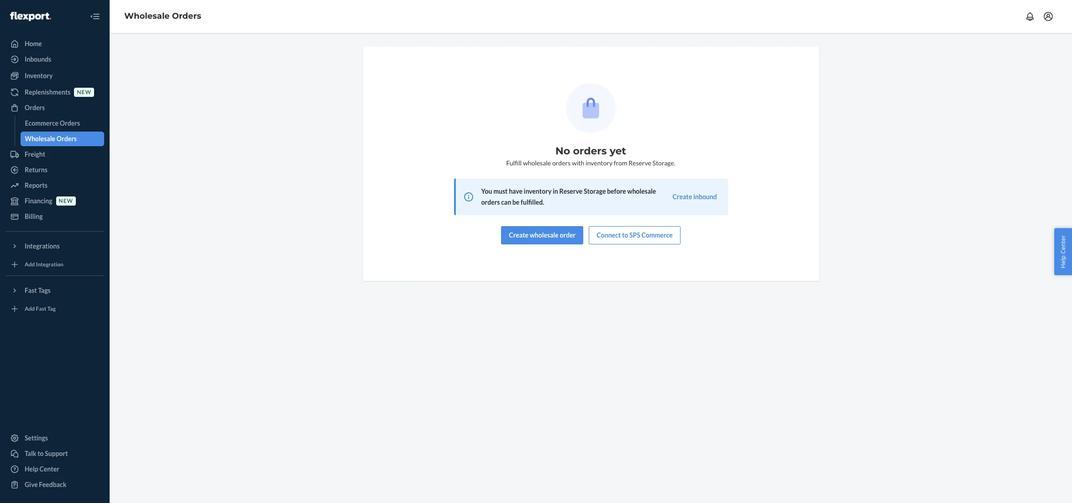 Task type: vqa. For each thing, say whether or not it's contained in the screenshot.
the rightmost Reserve
yes



Task type: describe. For each thing, give the bounding box(es) containing it.
wholesale inside the you must have inventory in reserve storage before wholesale orders can be fulfilled.
[[628, 187, 656, 195]]

create inbound button
[[673, 192, 717, 202]]

fulfill
[[506, 159, 522, 167]]

inbounds link
[[5, 52, 104, 67]]

can
[[501, 198, 511, 206]]

create for create wholesale order
[[509, 231, 529, 239]]

0 horizontal spatial wholesale
[[25, 135, 55, 143]]

1 horizontal spatial wholesale orders link
[[124, 11, 201, 21]]

create for create inbound
[[673, 193, 692, 201]]

freight link
[[5, 147, 104, 162]]

integration
[[36, 261, 63, 268]]

orders inside the you must have inventory in reserve storage before wholesale orders can be fulfilled.
[[481, 198, 500, 206]]

inbound
[[694, 193, 717, 201]]

inventory inside the you must have inventory in reserve storage before wholesale orders can be fulfilled.
[[524, 187, 552, 195]]

support
[[45, 450, 68, 457]]

inventory inside no orders yet fulfill wholesale orders with inventory from reserve storage.
[[586, 159, 613, 167]]

help center button
[[1055, 228, 1073, 275]]

replenishments
[[25, 88, 71, 96]]

new for replenishments
[[77, 89, 91, 96]]

ecommerce orders link
[[20, 116, 104, 131]]

have
[[509, 187, 523, 195]]

reserve inside the you must have inventory in reserve storage before wholesale orders can be fulfilled.
[[560, 187, 583, 195]]

ecommerce orders
[[25, 119, 80, 127]]

reserve inside no orders yet fulfill wholesale orders with inventory from reserve storage.
[[629, 159, 652, 167]]

returns link
[[5, 163, 104, 177]]

reports
[[25, 181, 47, 189]]

2 horizontal spatial orders
[[573, 145, 607, 157]]

empty list image
[[566, 83, 616, 133]]

storage.
[[653, 159, 676, 167]]

be
[[513, 198, 520, 206]]

fulfilled.
[[521, 198, 544, 206]]

order
[[560, 231, 576, 239]]

inbounds
[[25, 55, 51, 63]]

connect to sps commerce link
[[589, 226, 681, 244]]

0 horizontal spatial help
[[25, 465, 38, 473]]

you
[[481, 187, 492, 195]]

give feedback button
[[5, 478, 104, 492]]

sps
[[630, 231, 641, 239]]

center inside help center link
[[40, 465, 59, 473]]

1 vertical spatial fast
[[36, 305, 46, 312]]

talk to support button
[[5, 446, 104, 461]]

billing
[[25, 212, 43, 220]]

reports link
[[5, 178, 104, 193]]

connect to sps commerce
[[597, 231, 673, 239]]

0 horizontal spatial help center
[[25, 465, 59, 473]]

fast tags
[[25, 287, 51, 294]]

freight
[[25, 150, 45, 158]]



Task type: locate. For each thing, give the bounding box(es) containing it.
0 vertical spatial fast
[[25, 287, 37, 294]]

ecommerce
[[25, 119, 59, 127]]

tag
[[47, 305, 56, 312]]

wholesale inside no orders yet fulfill wholesale orders with inventory from reserve storage.
[[523, 159, 551, 167]]

fast
[[25, 287, 37, 294], [36, 305, 46, 312]]

with
[[572, 159, 585, 167]]

create
[[673, 193, 692, 201], [509, 231, 529, 239]]

help center link
[[5, 462, 104, 477]]

orders
[[573, 145, 607, 157], [552, 159, 571, 167], [481, 198, 500, 206]]

0 horizontal spatial orders
[[481, 198, 500, 206]]

1 vertical spatial add
[[25, 305, 35, 312]]

inventory
[[25, 72, 53, 80]]

storage
[[584, 187, 606, 195]]

orders down you
[[481, 198, 500, 206]]

fast tags button
[[5, 283, 104, 298]]

0 vertical spatial orders
[[573, 145, 607, 157]]

feedback
[[39, 481, 66, 489]]

talk
[[25, 450, 36, 457]]

create inside "create wholesale order" button
[[509, 231, 529, 239]]

wholesale inside button
[[530, 231, 559, 239]]

add down fast tags
[[25, 305, 35, 312]]

close navigation image
[[90, 11, 101, 22]]

1 vertical spatial wholesale orders
[[25, 135, 77, 143]]

1 vertical spatial center
[[40, 465, 59, 473]]

1 vertical spatial to
[[38, 450, 44, 457]]

help inside button
[[1059, 255, 1068, 268]]

inventory up fulfilled.
[[524, 187, 552, 195]]

new for financing
[[59, 198, 73, 204]]

1 vertical spatial new
[[59, 198, 73, 204]]

fast left tags
[[25, 287, 37, 294]]

must
[[494, 187, 508, 195]]

0 horizontal spatial create
[[509, 231, 529, 239]]

0 horizontal spatial reserve
[[560, 187, 583, 195]]

inventory link
[[5, 69, 104, 83]]

integrations
[[25, 242, 60, 250]]

to for support
[[38, 450, 44, 457]]

inventory right "with"
[[586, 159, 613, 167]]

2 add from the top
[[25, 305, 35, 312]]

1 vertical spatial wholesale
[[25, 135, 55, 143]]

give feedback
[[25, 481, 66, 489]]

add
[[25, 261, 35, 268], [25, 305, 35, 312]]

0 vertical spatial add
[[25, 261, 35, 268]]

tags
[[38, 287, 51, 294]]

1 add from the top
[[25, 261, 35, 268]]

create wholesale order link
[[501, 226, 584, 244]]

in
[[553, 187, 558, 195]]

1 horizontal spatial wholesale orders
[[124, 11, 201, 21]]

create left inbound
[[673, 193, 692, 201]]

1 horizontal spatial orders
[[552, 159, 571, 167]]

integrations button
[[5, 239, 104, 254]]

help
[[1059, 255, 1068, 268], [25, 465, 38, 473]]

create inbound
[[673, 193, 717, 201]]

1 vertical spatial inventory
[[524, 187, 552, 195]]

from
[[614, 159, 628, 167]]

wholesale
[[523, 159, 551, 167], [628, 187, 656, 195], [530, 231, 559, 239]]

home link
[[5, 37, 104, 51]]

help center
[[1059, 235, 1068, 268], [25, 465, 59, 473]]

center inside help center button
[[1059, 235, 1068, 254]]

create wholesale order
[[509, 231, 576, 239]]

add integration link
[[5, 257, 104, 272]]

1 vertical spatial wholesale
[[628, 187, 656, 195]]

fast inside dropdown button
[[25, 287, 37, 294]]

open account menu image
[[1043, 11, 1054, 22]]

0 horizontal spatial new
[[59, 198, 73, 204]]

add for add integration
[[25, 261, 35, 268]]

no
[[556, 145, 570, 157]]

1 horizontal spatial reserve
[[629, 159, 652, 167]]

returns
[[25, 166, 47, 174]]

2 vertical spatial orders
[[481, 198, 500, 206]]

0 horizontal spatial inventory
[[524, 187, 552, 195]]

1 horizontal spatial create
[[673, 193, 692, 201]]

fast left the tag
[[36, 305, 46, 312]]

0 vertical spatial center
[[1059, 235, 1068, 254]]

settings link
[[5, 431, 104, 446]]

inventory
[[586, 159, 613, 167], [524, 187, 552, 195]]

new down reports link
[[59, 198, 73, 204]]

billing link
[[5, 209, 104, 224]]

new
[[77, 89, 91, 96], [59, 198, 73, 204]]

financing
[[25, 197, 52, 205]]

0 vertical spatial create
[[673, 193, 692, 201]]

create inside create inbound button
[[673, 193, 692, 201]]

to
[[622, 231, 628, 239], [38, 450, 44, 457]]

wholesale orders link
[[124, 11, 201, 21], [20, 132, 104, 146]]

commerce
[[642, 231, 673, 239]]

add fast tag
[[25, 305, 56, 312]]

add fast tag link
[[5, 302, 104, 316]]

1 vertical spatial orders
[[552, 159, 571, 167]]

to left sps
[[622, 231, 628, 239]]

orders up "with"
[[573, 145, 607, 157]]

flexport logo image
[[10, 12, 51, 21]]

center
[[1059, 235, 1068, 254], [40, 465, 59, 473]]

0 vertical spatial to
[[622, 231, 628, 239]]

wholesale right before
[[628, 187, 656, 195]]

connect
[[597, 231, 621, 239]]

0 vertical spatial wholesale
[[523, 159, 551, 167]]

reserve right in
[[560, 187, 583, 195]]

connect to sps commerce button
[[589, 226, 681, 244]]

1 vertical spatial help center
[[25, 465, 59, 473]]

0 horizontal spatial to
[[38, 450, 44, 457]]

1 horizontal spatial inventory
[[586, 159, 613, 167]]

1 vertical spatial create
[[509, 231, 529, 239]]

wholesale
[[124, 11, 170, 21], [25, 135, 55, 143]]

open notifications image
[[1025, 11, 1036, 22]]

1 horizontal spatial help center
[[1059, 235, 1068, 268]]

to for sps
[[622, 231, 628, 239]]

0 vertical spatial wholesale orders
[[124, 11, 201, 21]]

0 vertical spatial inventory
[[586, 159, 613, 167]]

talk to support
[[25, 450, 68, 457]]

0 vertical spatial new
[[77, 89, 91, 96]]

add integration
[[25, 261, 63, 268]]

help center inside button
[[1059, 235, 1068, 268]]

no orders yet fulfill wholesale orders with inventory from reserve storage.
[[506, 145, 676, 167]]

give
[[25, 481, 38, 489]]

1 horizontal spatial new
[[77, 89, 91, 96]]

wholesale orders
[[124, 11, 201, 21], [25, 135, 77, 143]]

create down be on the top left
[[509, 231, 529, 239]]

yet
[[610, 145, 627, 157]]

2 vertical spatial wholesale
[[530, 231, 559, 239]]

wholesale right fulfill
[[523, 159, 551, 167]]

0 horizontal spatial wholesale orders
[[25, 135, 77, 143]]

1 horizontal spatial help
[[1059, 255, 1068, 268]]

reserve
[[629, 159, 652, 167], [560, 187, 583, 195]]

0 horizontal spatial wholesale orders link
[[20, 132, 104, 146]]

add for add fast tag
[[25, 305, 35, 312]]

1 vertical spatial reserve
[[560, 187, 583, 195]]

0 vertical spatial reserve
[[629, 159, 652, 167]]

new up "orders" link
[[77, 89, 91, 96]]

you must have inventory in reserve storage before wholesale orders can be fulfilled.
[[481, 187, 656, 206]]

orders link
[[5, 101, 104, 115]]

home
[[25, 40, 42, 48]]

0 horizontal spatial center
[[40, 465, 59, 473]]

0 vertical spatial help
[[1059, 255, 1068, 268]]

0 vertical spatial help center
[[1059, 235, 1068, 268]]

orders down 'no'
[[552, 159, 571, 167]]

settings
[[25, 434, 48, 442]]

1 vertical spatial wholesale orders link
[[20, 132, 104, 146]]

1 horizontal spatial center
[[1059, 235, 1068, 254]]

0 vertical spatial wholesale orders link
[[124, 11, 201, 21]]

reserve right from at the right of page
[[629, 159, 652, 167]]

add left integration on the bottom
[[25, 261, 35, 268]]

1 vertical spatial help
[[25, 465, 38, 473]]

1 horizontal spatial wholesale
[[124, 11, 170, 21]]

orders
[[172, 11, 201, 21], [25, 104, 45, 112], [60, 119, 80, 127], [57, 135, 77, 143]]

create wholesale order button
[[501, 226, 584, 244]]

wholesale left order
[[530, 231, 559, 239]]

0 vertical spatial wholesale
[[124, 11, 170, 21]]

before
[[607, 187, 626, 195]]

to right the 'talk'
[[38, 450, 44, 457]]

1 horizontal spatial to
[[622, 231, 628, 239]]



